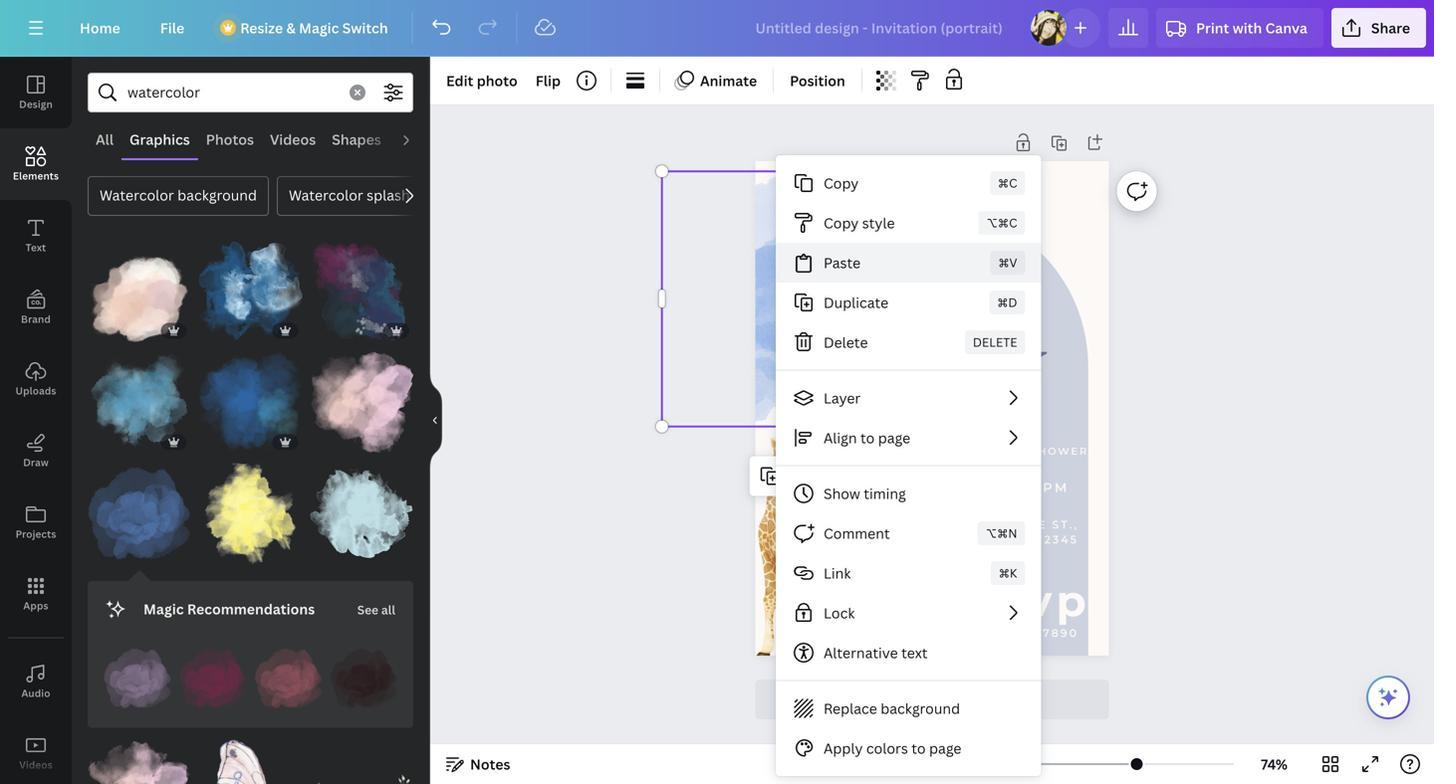 Task type: describe. For each thing, give the bounding box(es) containing it.
2 │ from the left
[[1012, 480, 1027, 496]]

saturday
[[798, 480, 890, 496]]

copy style
[[824, 214, 895, 233]]

delete
[[824, 333, 868, 352]]

456-
[[1010, 627, 1043, 640]]

delete
[[973, 334, 1018, 351]]

rsvp
[[976, 575, 1091, 628]]

menu containing copy
[[776, 155, 1041, 777]]

12345
[[1038, 534, 1079, 546]]

join
[[838, 445, 870, 458]]

watercolor butterfly illustration image
[[199, 741, 302, 785]]

copy for copy
[[824, 174, 859, 193]]

1 horizontal spatial audio button
[[389, 121, 445, 158]]

please join us for avery's baby shower
[[783, 445, 1089, 458]]

all
[[381, 602, 395, 619]]

uploads button
[[0, 344, 72, 415]]

all button
[[88, 121, 122, 158]]

baby
[[990, 445, 1026, 458]]

align to page
[[824, 429, 911, 448]]

abstract watercolor shape individual element image
[[310, 463, 413, 566]]

elements
[[13, 169, 59, 183]]

⌥⌘n
[[986, 525, 1018, 542]]

magic recommendations
[[143, 600, 315, 619]]

projects
[[16, 528, 56, 541]]

audio inside side panel tab list
[[21, 687, 50, 701]]

home
[[80, 18, 120, 37]]

resize & magic switch
[[240, 18, 388, 37]]

⌘c
[[998, 175, 1018, 191]]

uploads
[[15, 385, 56, 398]]

page 1 / 1
[[939, 756, 1002, 775]]

design button
[[0, 57, 72, 129]]

link
[[824, 564, 851, 583]]

at 123 anywhere st., any city, st 12345
[[912, 519, 1079, 546]]

0 vertical spatial videos button
[[262, 121, 324, 158]]

2 1 from the left
[[995, 756, 1002, 775]]

hide image
[[429, 373, 442, 469]]

⌘v
[[999, 255, 1018, 271]]

colors
[[867, 740, 908, 759]]

side panel tab list
[[0, 57, 72, 785]]

align
[[824, 429, 857, 448]]

alternative text button
[[776, 634, 1041, 673]]

123-
[[981, 627, 1010, 640]]

background for watercolor background
[[177, 186, 257, 205]]

watercolor splash
[[289, 186, 410, 205]]

page
[[939, 756, 972, 775]]

1 horizontal spatial audio
[[397, 130, 437, 149]]

text
[[26, 241, 46, 255]]

photos button
[[198, 121, 262, 158]]

27
[[986, 480, 1006, 496]]

align to page button
[[776, 418, 1041, 458]]

1 horizontal spatial abstract pink watercolor elements image
[[310, 351, 413, 455]]

copy for copy style
[[824, 214, 859, 233]]

page for + add page
[[937, 691, 970, 710]]

to inside dropdown button
[[861, 429, 875, 448]]

text
[[902, 644, 928, 663]]

2 vertical spatial page
[[929, 740, 962, 759]]

flip
[[536, 71, 561, 90]]

show timing
[[824, 485, 906, 504]]

see all
[[357, 602, 395, 619]]

elements button
[[0, 129, 72, 200]]

add
[[906, 691, 934, 710]]

2pm
[[1033, 480, 1069, 496]]

watercolor for watercolor splash
[[289, 186, 363, 205]]

see all button
[[355, 590, 397, 630]]

0 horizontal spatial videos button
[[0, 718, 72, 785]]

⌘d
[[997, 294, 1018, 311]]

all
[[96, 130, 114, 149]]

123
[[936, 519, 958, 532]]

show timing button
[[776, 474, 1041, 514]]

lock
[[824, 604, 855, 623]]

Search elements search field
[[128, 74, 338, 112]]

to inside button
[[912, 740, 926, 759]]

any
[[938, 534, 968, 546]]

canva assistant image
[[1377, 686, 1401, 710]]

avery's
[[929, 445, 985, 458]]

watercolor background
[[100, 186, 257, 205]]

show
[[824, 485, 861, 504]]

brand
[[21, 313, 51, 326]]



Task type: locate. For each thing, give the bounding box(es) containing it.
⌥⌘c
[[987, 215, 1018, 231]]

magic left recommendations
[[143, 600, 184, 619]]

shower
[[1030, 445, 1089, 458]]

page right add
[[937, 691, 970, 710]]

watercolor inside button
[[100, 186, 174, 205]]

page left /
[[929, 740, 962, 759]]

audio button right shapes
[[389, 121, 445, 158]]

st.,
[[1052, 519, 1079, 532]]

0 horizontal spatial background
[[177, 186, 257, 205]]

layer button
[[776, 379, 1041, 418]]

to right colors
[[912, 740, 926, 759]]

apply colors to page button
[[776, 729, 1041, 769]]

paste
[[824, 254, 861, 272]]

saturday │ march 27 │ 2pm
[[798, 480, 1069, 496]]

watercolor inside button
[[289, 186, 363, 205]]

style
[[862, 214, 895, 233]]

watercolor wildflowers illustration image
[[310, 741, 413, 785]]

background
[[177, 186, 257, 205], [881, 700, 960, 719]]

/
[[986, 756, 991, 775]]

1 horizontal spatial magic
[[299, 18, 339, 37]]

0 horizontal spatial watercolor
[[100, 186, 174, 205]]

st
[[1016, 534, 1033, 546]]

blue watercolor stain image
[[199, 240, 302, 343]]

1 horizontal spatial watercolor
[[289, 186, 363, 205]]

recommendations
[[187, 600, 315, 619]]

to
[[861, 429, 875, 448], [912, 740, 926, 759]]

see
[[357, 602, 379, 619]]

timing
[[864, 485, 906, 504]]

1 vertical spatial magic
[[143, 600, 184, 619]]

abstract smokey watercolor illustration image
[[88, 240, 191, 343]]

yellow splash watercolor brush image
[[199, 463, 302, 566]]

audio down the apps
[[21, 687, 50, 701]]

audio button
[[389, 121, 445, 158], [0, 647, 72, 718]]

watercolor background button
[[88, 176, 269, 216]]

1
[[975, 756, 982, 775], [995, 756, 1002, 775]]

background for replace background
[[881, 700, 960, 719]]

0 horizontal spatial to
[[861, 429, 875, 448]]

1 horizontal spatial background
[[881, 700, 960, 719]]

1 horizontal spatial 1
[[995, 756, 1002, 775]]

page for align to page
[[878, 429, 911, 448]]

main menu bar
[[0, 0, 1434, 57]]

flip button
[[528, 65, 569, 97]]

1 vertical spatial videos button
[[0, 718, 72, 785]]

boy
[[819, 330, 1045, 459]]

copy up copy style
[[824, 174, 859, 193]]

background inside "replace background" button
[[881, 700, 960, 719]]

abstract pink watercolor elements image
[[310, 351, 413, 455], [88, 741, 191, 785]]

0 horizontal spatial │
[[896, 480, 911, 496]]

replace
[[824, 700, 877, 719]]

page
[[878, 429, 911, 448], [937, 691, 970, 710], [929, 740, 962, 759]]

1 vertical spatial to
[[912, 740, 926, 759]]

⌘k
[[999, 565, 1018, 582]]

│ right the '27'
[[1012, 480, 1027, 496]]

+ add page button
[[756, 680, 1109, 720]]

group
[[88, 240, 191, 343], [199, 240, 302, 343], [310, 240, 413, 343], [88, 351, 191, 455], [199, 351, 302, 455]]

shapes
[[332, 130, 381, 149]]

0 vertical spatial audio button
[[389, 121, 445, 158]]

please
[[783, 445, 834, 458]]

layer
[[824, 389, 861, 408]]

photos
[[206, 130, 254, 149]]

projects button
[[0, 487, 72, 559]]

magic right &
[[299, 18, 339, 37]]

0 horizontal spatial 1
[[975, 756, 982, 775]]

audio right 'shapes' button
[[397, 130, 437, 149]]

watercolor brush image
[[88, 351, 191, 455]]

graphics
[[130, 130, 190, 149]]

1 right /
[[995, 756, 1002, 775]]

1 vertical spatial audio
[[21, 687, 50, 701]]

0 vertical spatial copy
[[824, 174, 859, 193]]

switch
[[342, 18, 388, 37]]

background inside watercolor background button
[[177, 186, 257, 205]]

123-456-7890
[[981, 627, 1079, 640]]

splash
[[367, 186, 410, 205]]

1 copy from the top
[[824, 174, 859, 193]]

anywhere
[[963, 519, 1047, 532]]

brand button
[[0, 272, 72, 344]]

Design title text field
[[740, 8, 1021, 48]]

0 horizontal spatial audio
[[21, 687, 50, 701]]

shapes button
[[324, 121, 389, 158]]

1 watercolor from the left
[[100, 186, 174, 205]]

0 vertical spatial page
[[878, 429, 911, 448]]

for
[[897, 445, 925, 458]]

apply colors to page
[[824, 740, 962, 759]]

audio button down the apps
[[0, 647, 72, 718]]

0 horizontal spatial videos
[[19, 759, 53, 773]]

to right align
[[861, 429, 875, 448]]

draw button
[[0, 415, 72, 487]]

menu
[[776, 155, 1041, 777]]

0 vertical spatial magic
[[299, 18, 339, 37]]

1 horizontal spatial │
[[1012, 480, 1027, 496]]

at
[[912, 519, 931, 532]]

copy left 'style'
[[824, 214, 859, 233]]

1 │ from the left
[[896, 480, 911, 496]]

audio
[[397, 130, 437, 149], [21, 687, 50, 701]]

0 vertical spatial to
[[861, 429, 875, 448]]

1 vertical spatial videos
[[19, 759, 53, 773]]

2 watercolor from the left
[[289, 186, 363, 205]]

0 horizontal spatial magic
[[143, 600, 184, 619]]

alternative text
[[824, 644, 928, 663]]

replace background button
[[776, 689, 1041, 729]]

watercolor background  illustration image
[[88, 463, 191, 566], [104, 645, 171, 713], [179, 645, 247, 713], [255, 645, 322, 713], [330, 645, 397, 713]]

watercolor left the splash at the top left of the page
[[289, 186, 363, 205]]

watercolor for watercolor background
[[100, 186, 174, 205]]

0 vertical spatial background
[[177, 186, 257, 205]]

duplicate
[[824, 293, 889, 312]]

graphics button
[[122, 121, 198, 158]]

+ add page
[[895, 691, 970, 710]]

text button
[[0, 200, 72, 272]]

1 horizontal spatial videos button
[[262, 121, 324, 158]]

1 horizontal spatial videos
[[270, 130, 316, 149]]

magic inside resize & magic switch button
[[299, 18, 339, 37]]

│ down for
[[896, 480, 911, 496]]

1 horizontal spatial to
[[912, 740, 926, 759]]

&
[[286, 18, 296, 37]]

page down layer popup button
[[878, 429, 911, 448]]

1 vertical spatial background
[[881, 700, 960, 719]]

videos inside side panel tab list
[[19, 759, 53, 773]]

7890
[[1043, 627, 1079, 640]]

1 left /
[[975, 756, 982, 775]]

watercolor pastel splash image
[[310, 240, 413, 343]]

watercolor down 'graphics'
[[100, 186, 174, 205]]

1 vertical spatial page
[[937, 691, 970, 710]]

page inside dropdown button
[[878, 429, 911, 448]]

us
[[875, 445, 893, 458]]

0 vertical spatial videos
[[270, 130, 316, 149]]

0 horizontal spatial audio button
[[0, 647, 72, 718]]

oh
[[788, 304, 950, 424]]

apply
[[824, 740, 863, 759]]

0 horizontal spatial abstract pink watercolor elements image
[[88, 741, 191, 785]]

1 1 from the left
[[975, 756, 982, 775]]

replace background
[[824, 700, 960, 719]]

watercolor splash button
[[277, 176, 422, 216]]

copy
[[824, 174, 859, 193], [824, 214, 859, 233]]

home link
[[64, 8, 136, 48]]

water color blue image
[[199, 351, 302, 455]]

watercolor
[[100, 186, 174, 205], [289, 186, 363, 205]]

city,
[[974, 534, 1011, 546]]

2 copy from the top
[[824, 214, 859, 233]]

design
[[19, 98, 53, 111]]

0 vertical spatial audio
[[397, 130, 437, 149]]

show pages image
[[885, 731, 980, 747]]

resize & magic switch button
[[208, 8, 404, 48]]

+
[[895, 691, 903, 710]]

1 vertical spatial copy
[[824, 214, 859, 233]]

1 vertical spatial audio button
[[0, 647, 72, 718]]

lock button
[[776, 594, 1041, 634]]

1 vertical spatial abstract pink watercolor elements image
[[88, 741, 191, 785]]

0 vertical spatial abstract pink watercolor elements image
[[310, 351, 413, 455]]

draw
[[23, 456, 49, 470]]



Task type: vqa. For each thing, say whether or not it's contained in the screenshot.


